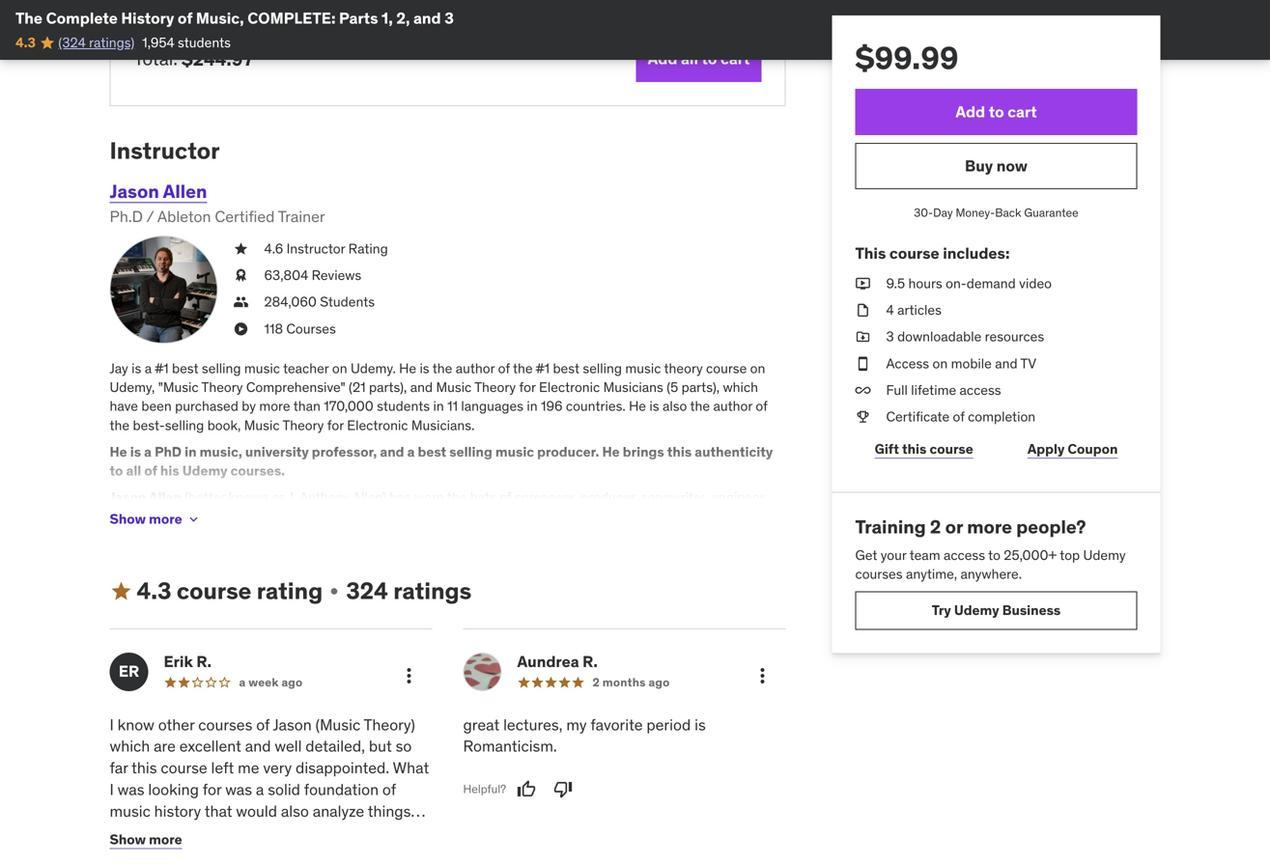 Task type: vqa. For each thing, say whether or not it's contained in the screenshot.
The Classroom
no



Task type: describe. For each thing, give the bounding box(es) containing it.
0 vertical spatial has
[[390, 489, 411, 506]]

back
[[995, 205, 1021, 220]]

developed
[[110, 546, 173, 563]]

0 horizontal spatial theory
[[201, 379, 243, 396]]

tv,
[[224, 546, 242, 563]]

of up things
[[382, 780, 396, 800]]

is down best-
[[130, 443, 141, 461]]

which down working
[[689, 583, 724, 601]]

2 horizontal spatial he
[[629, 398, 646, 415]]

dj,
[[209, 508, 226, 525]]

full
[[886, 381, 908, 399]]

4.3 for 4.3
[[15, 34, 36, 51]]

music down 118
[[244, 360, 280, 377]]

1 horizontal spatial artist,
[[266, 508, 301, 525]]

selling up 'musicians'
[[583, 360, 622, 377]]

ago for period
[[649, 675, 670, 690]]

2 inside training 2 or more people? get your team access to 25,000+ top udemy courses anytime, anywhere.
[[930, 515, 941, 539]]

course up hours
[[889, 243, 939, 263]]

of up 1,954 students
[[178, 8, 192, 28]]

three
[[150, 602, 182, 620]]

phd
[[155, 443, 182, 461]]

of right one
[[135, 602, 147, 620]]

programmed
[[429, 565, 507, 582]]

students
[[320, 293, 375, 311]]

0 vertical spatial electronic
[[539, 379, 600, 396]]

music,
[[200, 443, 242, 461]]

1 #1 from the left
[[155, 360, 169, 377]]

0 vertical spatial xsmall image
[[855, 274, 871, 293]]

access inside training 2 or more people? get your team access to 25,000+ top udemy courses anytime, anywhere.
[[944, 547, 985, 564]]

written
[[476, 527, 519, 544]]

er
[[119, 662, 139, 682]]

9.5 hours on-demand video
[[886, 275, 1052, 292]]

a left solo
[[735, 565, 742, 582]]

1 show more from the top
[[110, 511, 182, 528]]

2 #1 from the left
[[536, 360, 550, 377]]

udemy inside training 2 or more people? get your team access to 25,000+ top udemy courses anytime, anywhere.
[[1083, 547, 1126, 564]]

known
[[229, 489, 268, 506]]

more inside jay is a #1 best selling music teacher on udemy. he is the author of the #1 best selling music theory course on udemy, "music theory comprehensive" (21 parts), and music theory for electronic musicians (5 parts), which have been purchased by more than 170,000 students in 11 languages in 196 countries. he is also the author of the best-selling book, music theory for electronic musicians. he is a phd in music, university professor, and a best selling music producer. he brings this authenticity to all of his udemy courses.
[[259, 398, 290, 415]]

demand
[[967, 275, 1016, 292]]

for down working
[[669, 583, 686, 601]]

the down have
[[110, 417, 130, 434]]

music up 'musicians'
[[625, 360, 661, 377]]

to inside jay is a #1 best selling music teacher on udemy. he is the author of the #1 best selling music theory course on udemy, "music theory comprehensive" (21 parts), and music theory for electronic musicians (5 parts), which have been purchased by more than 170,000 students in 11 languages in 196 countries. he is also the author of the best-selling book, music theory for electronic musicians. he is a phd in music, university professor, and a best selling music producer. he brings this authenticity to all of his udemy courses.
[[110, 462, 123, 480]]

by inside (better known as j. anthony allen) has worn the hats of composer, producer, songwriter, engineer, sound designer, dj, remix artist, multi-media artist, performer, inventor, and entrepreneur. allen is a versatile creator whose diverse project experience ranges from works written for the minnesota orchestra to pieces developed for film, tv, and radio. an innovator in the field of electronic performance, allen performs on a set of "glove" controllers, which he has designed, built, and programmed by himself. when he's not working as a solo artist, allen is a serial collaborator. his primary collaborative vehicle is the group ballet mech, for which allen is one of three producers.
[[510, 565, 524, 582]]

your
[[881, 547, 907, 564]]

4.3 for 4.3 course rating
[[137, 577, 171, 606]]

allen down solo
[[727, 583, 757, 601]]

serial
[[204, 583, 237, 601]]

118 courses
[[264, 320, 336, 337]]

than
[[293, 398, 321, 415]]

and down project
[[246, 546, 268, 563]]

1 parts), from the left
[[369, 379, 407, 396]]

primary
[[341, 583, 387, 601]]

and right 2,
[[413, 8, 441, 28]]

orchestra
[[631, 527, 691, 544]]

a left week
[[239, 675, 246, 690]]

music down languages
[[495, 443, 534, 461]]

allen up he's
[[615, 546, 646, 563]]

multi-
[[304, 508, 340, 525]]

0 vertical spatial students
[[178, 34, 231, 51]]

of left his
[[144, 462, 157, 480]]

for up languages
[[519, 379, 536, 396]]

2 months ago
[[593, 675, 670, 690]]

far
[[110, 758, 128, 778]]

the complete history of music, complete: parts 1, 2, and 3
[[15, 8, 454, 28]]

course inside jay is a #1 best selling music teacher on udemy. he is the author of the #1 best selling music theory course on udemy, "music theory comprehensive" (21 parts), and music theory for electronic musicians (5 parts), which have been purchased by more than 170,000 students in 11 languages in 196 countries. he is also the author of the best-selling book, music theory for electronic musicians. he is a phd in music, university professor, and a best selling music producer. he brings this authenticity to all of his udemy courses.
[[706, 360, 747, 377]]

jason for jason allen ph.d / ableton certified trainer
[[110, 179, 159, 203]]

pieces
[[710, 527, 749, 544]]

which down tv,
[[226, 565, 261, 582]]

for up the controllers,
[[176, 546, 192, 563]]

a left musical
[[146, 823, 154, 843]]

is down solo
[[761, 583, 771, 601]]

set
[[736, 546, 755, 563]]

would
[[236, 802, 277, 821]]

4
[[886, 301, 894, 319]]

2 was from the left
[[225, 780, 252, 800]]

creator
[[110, 527, 153, 544]]

a down 'songwriter,'
[[697, 508, 704, 525]]

lectures,
[[503, 715, 563, 735]]

authenticity
[[695, 443, 773, 461]]

cart for $99.99
[[1008, 102, 1037, 122]]

4.3 course rating
[[137, 577, 323, 606]]

is right "vehicle"
[[516, 583, 526, 601]]

things
[[368, 802, 411, 821]]

film,
[[196, 546, 221, 563]]

of down the works
[[453, 546, 465, 563]]

on right theory
[[750, 360, 765, 377]]

which inside i know other courses of jason (music theory) which are excellent and well detailed, but so far this course left me very disappointed. what i was looking for was a solid foundation of music history that would also analyze things from a musical perspective.
[[110, 737, 150, 756]]

course down film,
[[177, 577, 252, 606]]

buy now button
[[855, 143, 1137, 189]]

producer,
[[581, 489, 638, 506]]

xsmall image for 63,804 reviews
[[233, 266, 249, 285]]

1,954
[[142, 34, 174, 51]]

on down downloadable
[[933, 355, 948, 372]]

xsmall image for 4.6 instructor rating
[[233, 240, 249, 258]]

himself.
[[528, 565, 575, 582]]

ratings)
[[89, 34, 135, 51]]

0 horizontal spatial instructor
[[110, 136, 220, 165]]

for down inventor,
[[522, 527, 539, 544]]

2 show more from the top
[[110, 831, 182, 848]]

is right jay
[[131, 360, 141, 377]]

1 vertical spatial 2
[[593, 675, 600, 690]]

from inside (better known as j. anthony allen) has worn the hats of composer, producer, songwriter, engineer, sound designer, dj, remix artist, multi-media artist, performer, inventor, and entrepreneur. allen is a versatile creator whose diverse project experience ranges from works written for the minnesota orchestra to pieces developed for film, tv, and radio. an innovator in the field of electronic performance, allen performs on a set of "glove" controllers, which he has designed, built, and programmed by himself. when he's not working as a solo artist, allen is a serial collaborator. his primary collaborative vehicle is the group ballet mech, for which allen is one of three producers.
[[406, 527, 434, 544]]

top
[[1060, 547, 1080, 564]]

field
[[424, 546, 450, 563]]

/
[[146, 207, 154, 227]]

is inside great lectures, my favorite period is romanticism.
[[695, 715, 706, 735]]

guarantee
[[1024, 205, 1079, 220]]

170,000
[[324, 398, 374, 415]]

r. for aundrea r.
[[583, 652, 598, 672]]

for down 170,000
[[327, 417, 344, 434]]

of up authenticity
[[756, 398, 767, 415]]

2 show from the top
[[110, 831, 146, 848]]

2 vertical spatial udemy
[[954, 602, 999, 619]]

2,
[[396, 8, 410, 28]]

118
[[264, 320, 283, 337]]

rating
[[348, 240, 388, 257]]

1 horizontal spatial he
[[602, 443, 620, 461]]

certificate of completion
[[886, 408, 1036, 425]]

more down jason allen
[[149, 511, 182, 528]]

this
[[855, 243, 886, 263]]

to inside "$99.99 add to cart"
[[989, 102, 1004, 122]]

jason allen image
[[110, 236, 218, 344]]

the
[[15, 8, 43, 28]]

63,804
[[264, 267, 308, 284]]

coupon
[[1068, 441, 1118, 458]]

great
[[463, 715, 500, 735]]

is down 'musicians'
[[649, 398, 659, 415]]

songwriter,
[[641, 489, 708, 506]]

controllers,
[[155, 565, 223, 582]]

are
[[154, 737, 176, 756]]

anytime,
[[906, 565, 957, 583]]

a down the controllers,
[[194, 583, 201, 601]]

for inside i know other courses of jason (music theory) which are excellent and well detailed, but so far this course left me very disappointed. what i was looking for was a solid foundation of music history that would also analyze things from a musical perspective.
[[203, 780, 222, 800]]

buy now
[[965, 156, 1028, 176]]

324 ratings
[[346, 577, 472, 606]]

the up performer,
[[447, 489, 467, 506]]

professor,
[[312, 443, 377, 461]]

history
[[121, 8, 174, 28]]

add inside button
[[648, 49, 678, 68]]

of right set
[[758, 546, 770, 563]]

performs
[[649, 546, 704, 563]]

xsmall image for access on mobile and tv
[[855, 354, 871, 373]]

performer,
[[418, 508, 481, 525]]

on left udemy.
[[332, 360, 347, 377]]

more inside training 2 or more people? get your team access to 25,000+ top udemy courses anytime, anywhere.
[[967, 515, 1012, 539]]

on-
[[946, 275, 967, 292]]

0 horizontal spatial best
[[172, 360, 199, 377]]

0 vertical spatial access
[[960, 381, 1001, 399]]

designed,
[[308, 565, 367, 582]]

also inside i know other courses of jason (music theory) which are excellent and well detailed, but so far this course left me very disappointed. what i was looking for was a solid foundation of music history that would also analyze things from a musical perspective.
[[281, 802, 309, 821]]

have
[[110, 398, 138, 415]]

history
[[154, 802, 201, 821]]

a up would
[[256, 780, 264, 800]]

0 horizontal spatial he
[[110, 443, 127, 461]]

this course includes:
[[855, 243, 1010, 263]]

and down he is
[[410, 379, 433, 396]]

and left tv
[[995, 355, 1018, 372]]

add all to cart
[[648, 49, 750, 68]]

0 vertical spatial as
[[272, 489, 285, 506]]

all inside jay is a #1 best selling music teacher on udemy. he is the author of the #1 best selling music theory course on udemy, "music theory comprehensive" (21 parts), and music theory for electronic musicians (5 parts), which have been purchased by more than 170,000 students in 11 languages in 196 countries. he is also the author of the best-selling book, music theory for electronic musicians. he is a phd in music, university professor, and a best selling music producer. he brings this authenticity to all of his udemy courses.
[[126, 462, 141, 480]]

also inside jay is a #1 best selling music teacher on udemy. he is the author of the #1 best selling music theory course on udemy, "music theory comprehensive" (21 parts), and music theory for electronic musicians (5 parts), which have been purchased by more than 170,000 students in 11 languages in 196 countries. he is also the author of the best-selling book, music theory for electronic musicians. he is a phd in music, university professor, and a best selling music producer. he brings this authenticity to all of his udemy courses.
[[663, 398, 687, 415]]

hours
[[908, 275, 942, 292]]

one
[[110, 602, 132, 620]]

9.5
[[886, 275, 905, 292]]

add inside "$99.99 add to cart"
[[956, 102, 985, 122]]

reviews
[[312, 267, 361, 284]]

1 was from the left
[[118, 780, 144, 800]]

to inside training 2 or more people? get your team access to 25,000+ top udemy courses anytime, anywhere.
[[988, 547, 1001, 564]]

add to cart button
[[855, 89, 1137, 135]]

tv
[[1020, 355, 1036, 372]]

aundrea r.
[[517, 652, 598, 672]]

is down 'songwriter,'
[[684, 508, 693, 525]]

rating
[[257, 577, 323, 606]]

1 horizontal spatial best
[[418, 443, 446, 461]]

not
[[643, 565, 663, 582]]

students inside jay is a #1 best selling music teacher on udemy. he is the author of the #1 best selling music theory course on udemy, "music theory comprehensive" (21 parts), and music theory for electronic musicians (5 parts), which have been purchased by more than 170,000 students in 11 languages in 196 countries. he is also the author of the best-selling book, music theory for electronic musicians. he is a phd in music, university professor, and a best selling music producer. he brings this authenticity to all of his udemy courses.
[[377, 398, 430, 415]]

allen up the designer,
[[149, 489, 181, 506]]

1,954 students
[[142, 34, 231, 51]]

downloadable
[[897, 328, 982, 345]]

0 horizontal spatial has
[[283, 565, 304, 582]]

the down theory
[[690, 398, 710, 415]]

great lectures, my favorite period is romanticism.
[[463, 715, 706, 756]]

courses inside training 2 or more people? get your team access to 25,000+ top udemy courses anytime, anywhere.
[[855, 565, 903, 583]]

0 horizontal spatial xsmall image
[[327, 584, 342, 599]]

jason allen link
[[110, 179, 207, 203]]



Task type: locate. For each thing, give the bounding box(es) containing it.
1 horizontal spatial 4.3
[[137, 577, 171, 606]]

an
[[308, 546, 324, 563]]

total: $244.97
[[134, 47, 254, 71]]

jason up sound
[[110, 489, 146, 506]]

1 vertical spatial by
[[510, 565, 524, 582]]

1 vertical spatial electronic
[[347, 417, 408, 434]]

of up inventor,
[[500, 489, 511, 506]]

selling up purchased
[[202, 360, 241, 377]]

1 horizontal spatial parts),
[[682, 379, 720, 396]]

and up me
[[245, 737, 271, 756]]

period
[[647, 715, 691, 735]]

1 vertical spatial 4.3
[[137, 577, 171, 606]]

jason up well
[[273, 715, 312, 735]]

gift
[[875, 441, 899, 458]]

teacher
[[283, 360, 329, 377]]

1 horizontal spatial also
[[663, 398, 687, 415]]

1 show from the top
[[110, 511, 146, 528]]

0 vertical spatial jason
[[110, 179, 159, 203]]

aundrea
[[517, 652, 579, 672]]

show down jason allen
[[110, 511, 146, 528]]

ago for of
[[281, 675, 303, 690]]

0 vertical spatial music
[[436, 379, 472, 396]]

1 vertical spatial show more
[[110, 831, 182, 848]]

0 horizontal spatial parts),
[[369, 379, 407, 396]]

best down the "musicians."
[[418, 443, 446, 461]]

1 horizontal spatial 2
[[930, 515, 941, 539]]

foundation
[[304, 780, 379, 800]]

mark review by aundrea r. as helpful image
[[517, 780, 536, 799]]

0 horizontal spatial also
[[281, 802, 309, 821]]

xsmall image down this
[[855, 274, 871, 293]]

course inside i know other courses of jason (music theory) which are excellent and well detailed, but so far this course left me very disappointed. what i was looking for was a solid foundation of music history that would also analyze things from a musical perspective.
[[161, 758, 207, 778]]

allen inside jason allen ph.d / ableton certified trainer
[[163, 179, 207, 203]]

2 left the months
[[593, 675, 600, 690]]

detailed,
[[306, 737, 365, 756]]

and down composer,
[[540, 508, 562, 525]]

author up languages
[[456, 360, 495, 377]]

2 horizontal spatial best
[[553, 360, 580, 377]]

author up authenticity
[[713, 398, 752, 415]]

1 ago from the left
[[281, 675, 303, 690]]

students
[[178, 34, 231, 51], [377, 398, 430, 415]]

medium image
[[110, 580, 133, 603]]

a left phd
[[144, 443, 152, 461]]

1 horizontal spatial in
[[387, 546, 398, 563]]

selling down purchased
[[165, 417, 204, 434]]

best up "music at the top left
[[172, 360, 199, 377]]

0 horizontal spatial 4.3
[[15, 34, 36, 51]]

has down radio.
[[283, 565, 304, 582]]

to inside (better known as j. anthony allen) has worn the hats of composer, producer, songwriter, engineer, sound designer, dj, remix artist, multi-media artist, performer, inventor, and entrepreneur. allen is a versatile creator whose diverse project experience ranges from works written for the minnesota orchestra to pieces developed for film, tv, and radio. an innovator in the field of electronic performance, allen performs on a set of "glove" controllers, which he has designed, built, and programmed by himself. when he's not working as a solo artist, allen is a serial collaborator. his primary collaborative vehicle is the group ballet mech, for which allen is one of three producers.
[[694, 527, 706, 544]]

2 vertical spatial jason
[[273, 715, 312, 735]]

r. right erik
[[196, 652, 212, 672]]

allen)
[[353, 489, 386, 506]]

i left know
[[110, 715, 114, 735]]

2 r. from the left
[[583, 652, 598, 672]]

0 vertical spatial 4.3
[[15, 34, 36, 51]]

author
[[456, 360, 495, 377], [713, 398, 752, 415]]

0 horizontal spatial by
[[242, 398, 256, 415]]

0 horizontal spatial cart
[[721, 49, 750, 68]]

selling down the "musicians."
[[449, 443, 492, 461]]

in right phd
[[185, 443, 197, 461]]

1 horizontal spatial from
[[406, 527, 434, 544]]

theory
[[664, 360, 703, 377]]

0 vertical spatial show more button
[[110, 500, 202, 539]]

1 horizontal spatial add
[[956, 102, 985, 122]]

in 196 countries.
[[527, 398, 626, 415]]

when
[[578, 565, 612, 582]]

try
[[932, 602, 951, 619]]

#1
[[155, 360, 169, 377], [536, 360, 550, 377]]

0 horizontal spatial music
[[244, 417, 280, 434]]

1 vertical spatial cart
[[1008, 102, 1037, 122]]

from inside i know other courses of jason (music theory) which are excellent and well detailed, but so far this course left me very disappointed. what i was looking for was a solid foundation of music history that would also analyze things from a musical perspective.
[[110, 823, 142, 843]]

0 horizontal spatial this
[[132, 758, 157, 778]]

courses
[[286, 320, 336, 337]]

1 horizontal spatial music
[[436, 379, 472, 396]]

0 vertical spatial 3
[[445, 8, 454, 28]]

udemy right top
[[1083, 547, 1126, 564]]

producers.
[[186, 602, 250, 620]]

2 show more button from the top
[[110, 821, 182, 859]]

the right he is
[[432, 360, 452, 377]]

0 vertical spatial in
[[433, 398, 444, 415]]

1 horizontal spatial theory
[[282, 417, 324, 434]]

cart for add
[[721, 49, 750, 68]]

udemy right try
[[954, 602, 999, 619]]

2 horizontal spatial udemy
[[1083, 547, 1126, 564]]

(music
[[315, 715, 360, 735]]

artist, up ranges
[[380, 508, 415, 525]]

experience
[[291, 527, 358, 544]]

project
[[245, 527, 288, 544]]

1 show more button from the top
[[110, 500, 202, 539]]

0 horizontal spatial 2
[[593, 675, 600, 690]]

best up in 196 countries.
[[553, 360, 580, 377]]

mark review by aundrea r. as unhelpful image
[[554, 780, 573, 799]]

"music
[[158, 379, 199, 396]]

0 horizontal spatial author
[[456, 360, 495, 377]]

he down 'musicians'
[[629, 398, 646, 415]]

more down history
[[149, 831, 182, 848]]

1 horizontal spatial instructor
[[286, 240, 345, 257]]

1 horizontal spatial 3
[[886, 328, 894, 345]]

0 vertical spatial add
[[648, 49, 678, 68]]

this
[[902, 441, 927, 458], [667, 443, 692, 461], [132, 758, 157, 778]]

0 horizontal spatial ago
[[281, 675, 303, 690]]

artist,
[[266, 508, 301, 525], [380, 508, 415, 525], [110, 583, 144, 601]]

also down "solid"
[[281, 802, 309, 821]]

xsmall image for 3 downloadable resources
[[855, 328, 871, 347]]

jason up the ph.d
[[110, 179, 159, 203]]

best
[[172, 360, 199, 377], [553, 360, 580, 377], [418, 443, 446, 461]]

also down (5
[[663, 398, 687, 415]]

courses
[[855, 565, 903, 583], [198, 715, 252, 735]]

1 horizontal spatial #1
[[536, 360, 550, 377]]

music up "11"
[[436, 379, 472, 396]]

solid
[[268, 780, 300, 800]]

0 horizontal spatial #1
[[155, 360, 169, 377]]

artist, down "glove"
[[110, 583, 144, 601]]

0 horizontal spatial r.
[[196, 652, 212, 672]]

r. for erik r.
[[196, 652, 212, 672]]

0 horizontal spatial 3
[[445, 8, 454, 28]]

works
[[437, 527, 473, 544]]

xsmall image for 284,060 students
[[233, 293, 249, 312]]

week
[[248, 675, 279, 690]]

in inside (better known as j. anthony allen) has worn the hats of composer, producer, songwriter, engineer, sound designer, dj, remix artist, multi-media artist, performer, inventor, and entrepreneur. allen is a versatile creator whose diverse project experience ranges from works written for the minnesota orchestra to pieces developed for film, tv, and radio. an innovator in the field of electronic performance, allen performs on a set of "glove" controllers, which he has designed, built, and programmed by himself. when he's not working as a solo artist, allen is a serial collaborator. his primary collaborative vehicle is the group ballet mech, for which allen is one of three producers.
[[387, 546, 398, 563]]

this right the brings
[[667, 443, 692, 461]]

1 horizontal spatial ago
[[649, 675, 670, 690]]

solo
[[745, 565, 770, 582]]

students down he is
[[377, 398, 430, 415]]

2 i from the top
[[110, 780, 114, 800]]

music
[[436, 379, 472, 396], [244, 417, 280, 434]]

1 horizontal spatial r.
[[583, 652, 598, 672]]

ago right week
[[281, 675, 303, 690]]

1 vertical spatial udemy
[[1083, 547, 1126, 564]]

courses down get
[[855, 565, 903, 583]]

xsmall image
[[233, 240, 249, 258], [233, 266, 249, 285], [233, 293, 249, 312], [855, 301, 871, 320], [233, 320, 249, 338], [855, 328, 871, 347], [855, 354, 871, 373], [855, 381, 871, 400], [855, 408, 871, 426], [186, 512, 202, 527]]

his
[[160, 462, 179, 480]]

0 vertical spatial from
[[406, 527, 434, 544]]

1 vertical spatial also
[[281, 802, 309, 821]]

allen up orchestra
[[650, 508, 680, 525]]

the up performance,
[[542, 527, 562, 544]]

additional actions for review by aundrea r. image
[[751, 664, 774, 688]]

2 left the or
[[930, 515, 941, 539]]

jay is a #1 best selling music teacher on udemy. he is the author of the #1 best selling music theory course on udemy, "music theory comprehensive" (21 parts), and music theory for electronic musicians (5 parts), which have been purchased by more than 170,000 students in 11 languages in 196 countries. he is also the author of the best-selling book, music theory for electronic musicians. he is a phd in music, university professor, and a best selling music producer. he brings this authenticity to all of his udemy courses.
[[110, 360, 773, 480]]

what
[[393, 758, 429, 778]]

theory up languages
[[474, 379, 516, 396]]

this inside jay is a #1 best selling music teacher on udemy. he is the author of the #1 best selling music theory course on udemy, "music theory comprehensive" (21 parts), and music theory for electronic musicians (5 parts), which have been purchased by more than 170,000 students in 11 languages in 196 countries. he is also the author of the best-selling book, music theory for electronic musicians. he is a phd in music, university professor, and a best selling music producer. he brings this authenticity to all of his udemy courses.
[[667, 443, 692, 461]]

and right professor,
[[380, 443, 404, 461]]

in left "11"
[[433, 398, 444, 415]]

anywhere.
[[961, 565, 1022, 583]]

more right the or
[[967, 515, 1012, 539]]

1 vertical spatial music
[[244, 417, 280, 434]]

the left field
[[401, 546, 421, 563]]

0 vertical spatial show
[[110, 511, 146, 528]]

artist, down j. at the left bottom
[[266, 508, 301, 525]]

so
[[396, 737, 412, 756]]

and
[[413, 8, 441, 28], [995, 355, 1018, 372], [410, 379, 433, 396], [380, 443, 404, 461], [540, 508, 562, 525], [246, 546, 268, 563], [403, 565, 426, 582], [245, 737, 271, 756]]

by
[[242, 398, 256, 415], [510, 565, 524, 582]]

ago
[[281, 675, 303, 690], [649, 675, 670, 690]]

he
[[629, 398, 646, 415], [110, 443, 127, 461], [602, 443, 620, 461]]

favorite
[[590, 715, 643, 735]]

udemy inside jay is a #1 best selling music teacher on udemy. he is the author of the #1 best selling music theory course on udemy, "music theory comprehensive" (21 parts), and music theory for electronic musicians (5 parts), which have been purchased by more than 170,000 students in 11 languages in 196 countries. he is also the author of the best-selling book, music theory for electronic musicians. he is a phd in music, university professor, and a best selling music producer. he brings this authenticity to all of his udemy courses.
[[182, 462, 227, 480]]

diverse
[[198, 527, 242, 544]]

in up built,
[[387, 546, 398, 563]]

music inside i know other courses of jason (music theory) which are excellent and well detailed, but so far this course left me very disappointed. what i was looking for was a solid foundation of music history that would also analyze things from a musical perspective.
[[110, 802, 151, 821]]

of down week
[[256, 715, 270, 735]]

2 horizontal spatial theory
[[474, 379, 516, 396]]

also
[[663, 398, 687, 415], [281, 802, 309, 821]]

1 r. from the left
[[196, 652, 212, 672]]

erik r.
[[164, 652, 212, 672]]

1 vertical spatial in
[[185, 443, 197, 461]]

1 vertical spatial as
[[718, 565, 731, 582]]

has
[[390, 489, 411, 506], [283, 565, 304, 582]]

students down the music,
[[178, 34, 231, 51]]

3
[[445, 8, 454, 28], [886, 328, 894, 345]]

1 horizontal spatial udemy
[[954, 602, 999, 619]]

to inside button
[[702, 49, 717, 68]]

0 horizontal spatial all
[[126, 462, 141, 480]]

more
[[259, 398, 290, 415], [149, 511, 182, 528], [967, 515, 1012, 539], [149, 831, 182, 848]]

his
[[318, 583, 338, 601]]

cart inside "$99.99 add to cart"
[[1008, 102, 1037, 122]]

1 horizontal spatial all
[[681, 49, 698, 68]]

2 horizontal spatial in
[[433, 398, 444, 415]]

1 vertical spatial courses
[[198, 715, 252, 735]]

minnesota
[[565, 527, 628, 544]]

1 vertical spatial all
[[126, 462, 141, 480]]

a up udemy,
[[145, 360, 152, 377]]

instructor up jason allen link
[[110, 136, 220, 165]]

r.
[[196, 652, 212, 672], [583, 652, 598, 672]]

as left solo
[[718, 565, 731, 582]]

xsmall image for certificate of completion
[[855, 408, 871, 426]]

4.3 down the
[[15, 34, 36, 51]]

which up authenticity
[[723, 379, 758, 396]]

0 vertical spatial instructor
[[110, 136, 220, 165]]

1 horizontal spatial this
[[667, 443, 692, 461]]

been
[[141, 398, 172, 415]]

this inside i know other courses of jason (music theory) which are excellent and well detailed, but so far this course left me very disappointed. what i was looking for was a solid foundation of music history that would also analyze things from a musical perspective.
[[132, 758, 157, 778]]

the down the himself.
[[529, 583, 549, 601]]

"glove"
[[110, 565, 152, 582]]

1 vertical spatial from
[[110, 823, 142, 843]]

284,060
[[264, 293, 317, 311]]

0 horizontal spatial add
[[648, 49, 678, 68]]

j.
[[288, 489, 296, 506]]

4.6 instructor rating
[[264, 240, 388, 257]]

versatile
[[707, 508, 758, 525]]

2 horizontal spatial artist,
[[380, 508, 415, 525]]

0 horizontal spatial from
[[110, 823, 142, 843]]

access down "mobile"
[[960, 381, 1001, 399]]

1 vertical spatial author
[[713, 398, 752, 415]]

was down me
[[225, 780, 252, 800]]

i know other courses of jason (music theory) which are excellent and well detailed, but so far this course left me very disappointed. what i was looking for was a solid foundation of music history that would also analyze things from a musical perspective.
[[110, 715, 429, 843]]

cart inside button
[[721, 49, 750, 68]]

is down the controllers,
[[181, 583, 191, 601]]

access on mobile and tv
[[886, 355, 1036, 372]]

xsmall image for 4 articles
[[855, 301, 871, 320]]

course down certificate of completion
[[930, 441, 973, 458]]

other
[[158, 715, 195, 735]]

jason for jason allen
[[110, 489, 146, 506]]

but
[[369, 737, 392, 756]]

instructor up 63,804 reviews
[[286, 240, 345, 257]]

0 vertical spatial i
[[110, 715, 114, 735]]

buy
[[965, 156, 993, 176]]

1 horizontal spatial xsmall image
[[855, 274, 871, 293]]

of down full lifetime access
[[953, 408, 965, 425]]

hats
[[470, 489, 496, 506]]

disappointed.
[[296, 758, 389, 778]]

1 vertical spatial xsmall image
[[327, 584, 342, 599]]

composer,
[[515, 489, 577, 506]]

0 vertical spatial author
[[456, 360, 495, 377]]

1 horizontal spatial cart
[[1008, 102, 1037, 122]]

30-
[[914, 205, 933, 220]]

book,
[[207, 417, 241, 434]]

show more button
[[110, 500, 202, 539], [110, 821, 182, 859]]

0 horizontal spatial as
[[272, 489, 285, 506]]

xsmall image
[[855, 274, 871, 293], [327, 584, 342, 599]]

0 vertical spatial udemy
[[182, 462, 227, 480]]

from left musical
[[110, 823, 142, 843]]

1 vertical spatial show
[[110, 831, 146, 848]]

team
[[910, 547, 940, 564]]

0 horizontal spatial courses
[[198, 715, 252, 735]]

which inside jay is a #1 best selling music teacher on udemy. he is the author of the #1 best selling music theory course on udemy, "music theory comprehensive" (21 parts), and music theory for electronic musicians (5 parts), which have been purchased by more than 170,000 students in 11 languages in 196 countries. he is also the author of the best-selling book, music theory for electronic musicians. he is a phd in music, university professor, and a best selling music producer. he brings this authenticity to all of his udemy courses.
[[723, 379, 758, 396]]

1 vertical spatial jason
[[110, 489, 146, 506]]

show more down history
[[110, 831, 182, 848]]

trainer
[[278, 207, 325, 227]]

11
[[447, 398, 458, 415]]

gift this course link
[[855, 430, 993, 469]]

2 vertical spatial in
[[387, 546, 398, 563]]

by down electronic
[[510, 565, 524, 582]]

0 vertical spatial courses
[[855, 565, 903, 583]]

0 vertical spatial show more
[[110, 511, 182, 528]]

music down far
[[110, 802, 151, 821]]

university
[[245, 443, 309, 461]]

vehicle
[[471, 583, 513, 601]]

0 vertical spatial all
[[681, 49, 698, 68]]

by inside jay is a #1 best selling music teacher on udemy. he is the author of the #1 best selling music theory course on udemy, "music theory comprehensive" (21 parts), and music theory for electronic musicians (5 parts), which have been purchased by more than 170,000 students in 11 languages in 196 countries. he is also the author of the best-selling book, music theory for electronic musicians. he is a phd in music, university professor, and a best selling music producer. he brings this authenticity to all of his udemy courses.
[[242, 398, 256, 415]]

324
[[346, 577, 388, 606]]

which down know
[[110, 737, 150, 756]]

business
[[1002, 602, 1061, 619]]

1 vertical spatial has
[[283, 565, 304, 582]]

on inside (better known as j. anthony allen) has worn the hats of composer, producer, songwriter, engineer, sound designer, dj, remix artist, multi-media artist, performer, inventor, and entrepreneur. allen is a versatile creator whose diverse project experience ranges from works written for the minnesota orchestra to pieces developed for film, tv, and radio. an innovator in the field of electronic performance, allen performs on a set of "glove" controllers, which he has designed, built, and programmed by himself. when he's not working as a solo artist, allen is a serial collaborator. his primary collaborative vehicle is the group ballet mech, for which allen is one of three producers.
[[707, 546, 722, 563]]

0 horizontal spatial udemy
[[182, 462, 227, 480]]

know
[[118, 715, 154, 735]]

1 i from the top
[[110, 715, 114, 735]]

all inside button
[[681, 49, 698, 68]]

courses inside i know other courses of jason (music theory) which are excellent and well detailed, but so far this course left me very disappointed. what i was looking for was a solid foundation of music history that would also analyze things from a musical perspective.
[[198, 715, 252, 735]]

xsmall image for 118 courses
[[233, 320, 249, 338]]

25,000+
[[1004, 547, 1057, 564]]

course
[[889, 243, 939, 263], [706, 360, 747, 377], [930, 441, 973, 458], [177, 577, 252, 606], [161, 758, 207, 778]]

a down the "musicians."
[[407, 443, 415, 461]]

1 horizontal spatial author
[[713, 398, 752, 415]]

1 vertical spatial instructor
[[286, 240, 345, 257]]

and up collaborative
[[403, 565, 426, 582]]

ballet
[[591, 583, 626, 601]]

of up languages
[[498, 360, 510, 377]]

0 horizontal spatial artist,
[[110, 583, 144, 601]]

jason inside i know other courses of jason (music theory) which are excellent and well detailed, but so far this course left me very disappointed. what i was looking for was a solid foundation of music history that would also analyze things from a musical perspective.
[[273, 715, 312, 735]]

which
[[723, 379, 758, 396], [226, 565, 261, 582], [689, 583, 724, 601], [110, 737, 150, 756]]

0 vertical spatial cart
[[721, 49, 750, 68]]

jason inside jason allen ph.d / ableton certified trainer
[[110, 179, 159, 203]]

xsmall image for full lifetime access
[[855, 381, 871, 400]]

jason
[[110, 179, 159, 203], [110, 489, 146, 506], [273, 715, 312, 735]]

2 parts), from the left
[[682, 379, 720, 396]]

parts), down udemy.
[[369, 379, 407, 396]]

the up languages
[[513, 360, 533, 377]]

video
[[1019, 275, 1052, 292]]

0 horizontal spatial students
[[178, 34, 231, 51]]

2 ago from the left
[[649, 675, 670, 690]]

0 vertical spatial 2
[[930, 515, 941, 539]]

courses.
[[230, 462, 285, 480]]

1 vertical spatial 3
[[886, 328, 894, 345]]

he's
[[616, 565, 640, 582]]

1 vertical spatial show more button
[[110, 821, 182, 859]]

a left set
[[726, 546, 733, 563]]

allen up the three
[[147, 583, 177, 601]]

2 horizontal spatial this
[[902, 441, 927, 458]]

is right period
[[695, 715, 706, 735]]

additional actions for review by erik r. image
[[397, 664, 421, 688]]

left
[[211, 758, 234, 778]]

get
[[855, 547, 877, 564]]

parts), down theory
[[682, 379, 720, 396]]

i down far
[[110, 780, 114, 800]]

course up looking
[[161, 758, 207, 778]]

and inside i know other courses of jason (music theory) which are excellent and well detailed, but so far this course left me very disappointed. what i was looking for was a solid foundation of music history that would also analyze things from a musical perspective.
[[245, 737, 271, 756]]



